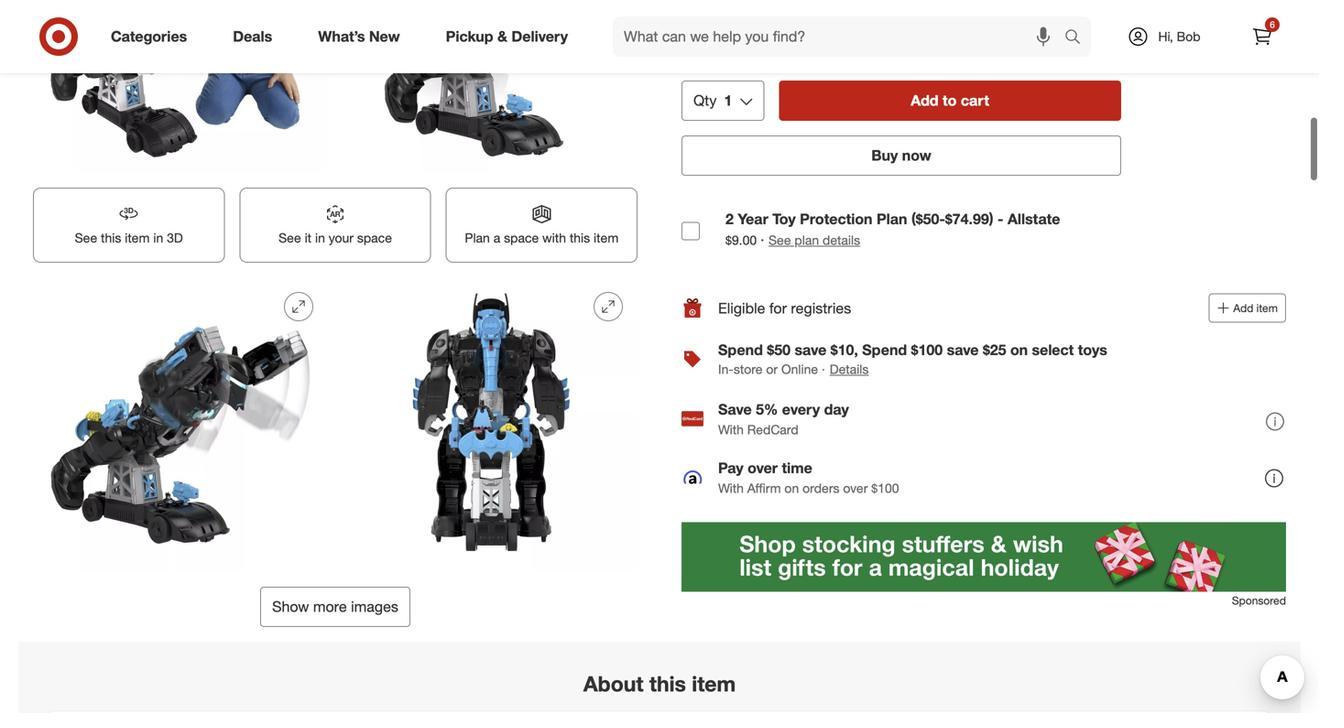 Task type: vqa. For each thing, say whether or not it's contained in the screenshot.
the now
yes



Task type: describe. For each thing, give the bounding box(es) containing it.
this inside button
[[570, 230, 590, 246]]

or
[[766, 362, 778, 378]]

pay over time with affirm on orders over $100
[[718, 459, 899, 496]]

only
[[682, 39, 711, 57]]

($50-
[[912, 210, 945, 228]]

item inside button
[[125, 230, 150, 246]]

select
[[1032, 341, 1074, 359]]

∙
[[822, 362, 825, 378]]

pickup
[[446, 28, 493, 45]]

this for see
[[101, 230, 121, 246]]

every
[[782, 401, 820, 418]]

2 year toy protection plan ($50-$74.99) - allstate $9.00 · see plan details
[[726, 210, 1060, 249]]

item inside button
[[594, 230, 619, 246]]

see this item in 3d
[[75, 230, 183, 246]]

new
[[369, 28, 400, 45]]

details
[[830, 362, 869, 378]]

to
[[943, 91, 957, 109]]

add for add item
[[1233, 302, 1254, 315]]

allstate
[[1008, 210, 1060, 228]]

1 vertical spatial over
[[843, 480, 868, 496]]

1 space from the left
[[357, 230, 392, 246]]

online
[[781, 362, 818, 378]]

deals link
[[217, 16, 295, 57]]

images
[[351, 598, 398, 616]]

see for see this item in 3d
[[75, 230, 97, 246]]

plan
[[795, 232, 819, 248]]

affirm
[[747, 480, 781, 496]]

show more images
[[272, 598, 398, 616]]

store
[[734, 362, 763, 378]]

pickup & delivery link
[[430, 16, 591, 57]]

see this item in 3d button
[[33, 188, 225, 263]]

&
[[497, 28, 507, 45]]

image gallery element
[[33, 0, 638, 627]]

time
[[782, 459, 812, 477]]

eligible
[[718, 299, 765, 317]]

hi,
[[1158, 28, 1173, 44]]

spend $50 save $10, spend $100 save $25 on select toys in-store or online ∙ details
[[718, 341, 1107, 378]]

plan a space with this item
[[465, 230, 619, 246]]

bob
[[1177, 28, 1201, 44]]

$100 inside spend $50 save $10, spend $100 save $25 on select toys in-store or online ∙ details
[[911, 341, 943, 359]]

add item
[[1233, 302, 1278, 315]]

1 spend from the left
[[718, 341, 763, 359]]

$9.00
[[726, 232, 757, 248]]

sponsored
[[1232, 594, 1286, 608]]

categories
[[111, 28, 187, 45]]

more
[[313, 598, 347, 616]]

it
[[305, 230, 312, 246]]

0 horizontal spatial over
[[748, 459, 778, 477]]

6
[[1270, 19, 1275, 30]]

plan inside 2 year toy protection plan ($50-$74.99) - allstate $9.00 · see plan details
[[877, 210, 907, 228]]

qty 1
[[693, 91, 732, 109]]

fisher-price imaginext dc super friends transforming batman bat-tech batbot, 6 of 8 image
[[343, 277, 638, 572]]

see inside 2 year toy protection plan ($50-$74.99) - allstate $9.00 · see plan details
[[769, 232, 791, 248]]

5%
[[756, 401, 778, 418]]

2 inside 2 year toy protection plan ($50-$74.99) - allstate $9.00 · see plan details
[[726, 210, 734, 228]]

2 space from the left
[[504, 230, 539, 246]]

save 5% every day with redcard
[[718, 401, 849, 438]]

your
[[329, 230, 354, 246]]

4
[[716, 39, 724, 57]]

details
[[823, 232, 860, 248]]

redcard
[[747, 422, 799, 438]]

deals
[[233, 28, 272, 45]]

3d
[[167, 230, 183, 246]]

-
[[998, 210, 1004, 228]]

what's new link
[[303, 16, 423, 57]]

$10,
[[831, 341, 858, 359]]

6 link
[[1242, 16, 1283, 57]]

in inside button
[[315, 230, 325, 246]]

what's
[[318, 28, 365, 45]]

toy
[[773, 210, 796, 228]]

within
[[727, 18, 766, 36]]

·
[[760, 231, 764, 249]]

2 spend from the left
[[862, 341, 907, 359]]

day
[[824, 401, 849, 418]]

plan a space with this item button
[[446, 188, 638, 263]]

buy now button
[[682, 135, 1121, 176]]

What can we help you find? suggestions appear below search field
[[613, 16, 1069, 57]]



Task type: locate. For each thing, give the bounding box(es) containing it.
see inside button
[[279, 230, 301, 246]]

1 in from the left
[[153, 230, 163, 246]]

this
[[101, 230, 121, 246], [570, 230, 590, 246], [649, 671, 686, 697]]

this inside button
[[101, 230, 121, 246]]

over right the orders
[[843, 480, 868, 496]]

add item button
[[1209, 294, 1286, 323]]

2 save from the left
[[947, 341, 979, 359]]

year
[[738, 210, 768, 228]]

show
[[272, 598, 309, 616]]

add to cart
[[911, 91, 989, 109]]

1 vertical spatial add
[[1233, 302, 1254, 315]]

add
[[911, 91, 939, 109], [1233, 302, 1254, 315]]

left
[[728, 39, 748, 57]]

fisher-price imaginext dc super friends transforming batman bat-tech batbot, 5 of 8 image
[[33, 277, 328, 572]]

spend right $10,
[[862, 341, 907, 359]]

$100 inside pay over time with affirm on orders over $100
[[871, 480, 899, 496]]

1 horizontal spatial over
[[843, 480, 868, 496]]

1 horizontal spatial space
[[504, 230, 539, 246]]

2 in from the left
[[315, 230, 325, 246]]

save
[[795, 341, 827, 359], [947, 341, 979, 359]]

orders
[[803, 480, 840, 496]]

space right your
[[357, 230, 392, 246]]

0 vertical spatial with
[[718, 422, 744, 438]]

delivery
[[512, 28, 568, 45]]

1 vertical spatial with
[[718, 480, 744, 496]]

0 vertical spatial 2
[[770, 18, 778, 36]]

this right 'about'
[[649, 671, 686, 697]]

0 vertical spatial on
[[1010, 341, 1028, 359]]

plan left a
[[465, 230, 490, 246]]

item inside button
[[1257, 302, 1278, 315]]

search button
[[1056, 16, 1100, 60]]

this for about
[[649, 671, 686, 697]]

show more images button
[[260, 587, 410, 627]]

see right ·
[[769, 232, 791, 248]]

save
[[718, 401, 752, 418]]

advertisement region
[[682, 523, 1286, 592]]

over
[[748, 459, 778, 477], [843, 480, 868, 496]]

0 horizontal spatial add
[[911, 91, 939, 109]]

on down time
[[785, 480, 799, 496]]

1 vertical spatial plan
[[465, 230, 490, 246]]

0 horizontal spatial see
[[75, 230, 97, 246]]

add for add to cart
[[911, 91, 939, 109]]

pickup & delivery
[[446, 28, 568, 45]]

protection
[[800, 210, 873, 228]]

for
[[769, 299, 787, 317]]

1 horizontal spatial add
[[1233, 302, 1254, 315]]

in right "it"
[[315, 230, 325, 246]]

plan
[[877, 210, 907, 228], [465, 230, 490, 246]]

categories link
[[95, 16, 210, 57]]

with down the pay
[[718, 480, 744, 496]]

save left $25
[[947, 341, 979, 359]]

1 horizontal spatial $100
[[911, 341, 943, 359]]

1 horizontal spatial on
[[1010, 341, 1028, 359]]

1 horizontal spatial see
[[279, 230, 301, 246]]

in inside button
[[153, 230, 163, 246]]

0 vertical spatial $100
[[911, 341, 943, 359]]

1 save from the left
[[795, 341, 827, 359]]

hi, bob
[[1158, 28, 1201, 44]]

$100 left $25
[[911, 341, 943, 359]]

with
[[718, 422, 744, 438], [718, 480, 744, 496]]

0 vertical spatial plan
[[877, 210, 907, 228]]

0 horizontal spatial this
[[101, 230, 121, 246]]

see it in your space button
[[239, 188, 431, 263]]

this left the '3d'
[[101, 230, 121, 246]]

see
[[75, 230, 97, 246], [279, 230, 301, 246], [769, 232, 791, 248]]

ready within 2 hours only 4 left
[[682, 18, 819, 57]]

fisher-price imaginext dc super friends transforming batman bat-tech batbot, 3 of 8 image
[[33, 0, 328, 173]]

buy
[[871, 146, 898, 164]]

on right $25
[[1010, 341, 1028, 359]]

on
[[1010, 341, 1028, 359], [785, 480, 799, 496]]

with inside pay over time with affirm on orders over $100
[[718, 480, 744, 496]]

$100
[[911, 341, 943, 359], [871, 480, 899, 496]]

toys
[[1078, 341, 1107, 359]]

on inside spend $50 save $10, spend $100 save $25 on select toys in-store or online ∙ details
[[1010, 341, 1028, 359]]

$50
[[767, 341, 791, 359]]

0 horizontal spatial save
[[795, 341, 827, 359]]

with down save
[[718, 422, 744, 438]]

see it in your space
[[279, 230, 392, 246]]

add inside button
[[1233, 302, 1254, 315]]

eligible for registries
[[718, 299, 851, 317]]

item
[[125, 230, 150, 246], [594, 230, 619, 246], [1257, 302, 1278, 315], [692, 671, 736, 697]]

space
[[357, 230, 392, 246], [504, 230, 539, 246]]

spend $50 save $10, spend $100 save $25 on select toys link
[[718, 341, 1107, 359]]

buy now
[[871, 146, 931, 164]]

2 inside ready within 2 hours only 4 left
[[770, 18, 778, 36]]

pay
[[718, 459, 744, 477]]

search
[[1056, 29, 1100, 47]]

2 horizontal spatial see
[[769, 232, 791, 248]]

see for see it in your space
[[279, 230, 301, 246]]

0 horizontal spatial space
[[357, 230, 392, 246]]

see left the '3d'
[[75, 230, 97, 246]]

0 horizontal spatial 2
[[726, 210, 734, 228]]

a
[[494, 230, 500, 246]]

None checkbox
[[682, 222, 700, 240]]

0 horizontal spatial in
[[153, 230, 163, 246]]

with inside save 5% every day with redcard
[[718, 422, 744, 438]]

$100 right the orders
[[871, 480, 899, 496]]

on inside pay over time with affirm on orders over $100
[[785, 480, 799, 496]]

1 horizontal spatial spend
[[862, 341, 907, 359]]

add to cart button
[[779, 80, 1121, 121]]

space right a
[[504, 230, 539, 246]]

see plan details button
[[769, 232, 860, 250]]

1 horizontal spatial this
[[570, 230, 590, 246]]

1 with from the top
[[718, 422, 744, 438]]

2 left year
[[726, 210, 734, 228]]

2 horizontal spatial this
[[649, 671, 686, 697]]

$74.99)
[[945, 210, 994, 228]]

2 with from the top
[[718, 480, 744, 496]]

plan inside button
[[465, 230, 490, 246]]

1 horizontal spatial plan
[[877, 210, 907, 228]]

0 horizontal spatial spend
[[718, 341, 763, 359]]

save up online
[[795, 341, 827, 359]]

what's new
[[318, 28, 400, 45]]

2 left 'hours'
[[770, 18, 778, 36]]

add inside button
[[911, 91, 939, 109]]

1 vertical spatial 2
[[726, 210, 734, 228]]

fisher-price imaginext dc super friends transforming batman bat-tech batbot, 4 of 8 image
[[343, 0, 638, 173]]

1 horizontal spatial save
[[947, 341, 979, 359]]

this right with
[[570, 230, 590, 246]]

0 horizontal spatial plan
[[465, 230, 490, 246]]

$25
[[983, 341, 1006, 359]]

over up affirm
[[748, 459, 778, 477]]

0 vertical spatial over
[[748, 459, 778, 477]]

1 horizontal spatial 2
[[770, 18, 778, 36]]

qty
[[693, 91, 717, 109]]

see left "it"
[[279, 230, 301, 246]]

1 vertical spatial on
[[785, 480, 799, 496]]

0 vertical spatial add
[[911, 91, 939, 109]]

0 horizontal spatial $100
[[871, 480, 899, 496]]

see inside button
[[75, 230, 97, 246]]

1 horizontal spatial in
[[315, 230, 325, 246]]

2
[[770, 18, 778, 36], [726, 210, 734, 228]]

hours
[[782, 18, 819, 36]]

about
[[583, 671, 644, 697]]

1
[[724, 91, 732, 109]]

ready
[[682, 18, 723, 36]]

registries
[[791, 299, 851, 317]]

details button
[[829, 360, 870, 380]]

plan left the '($50-'
[[877, 210, 907, 228]]

about this item
[[583, 671, 736, 697]]

in-
[[718, 362, 734, 378]]

in left the '3d'
[[153, 230, 163, 246]]

now
[[902, 146, 931, 164]]

0 horizontal spatial on
[[785, 480, 799, 496]]

spend up store
[[718, 341, 763, 359]]

1 vertical spatial $100
[[871, 480, 899, 496]]

cart
[[961, 91, 989, 109]]



